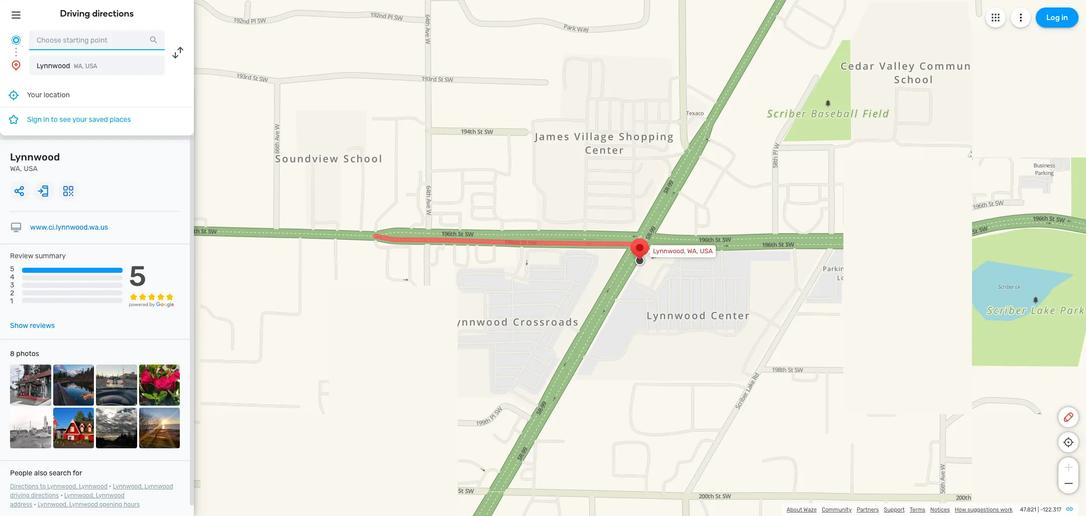 Task type: vqa. For each thing, say whether or not it's contained in the screenshot.
figurative
no



Task type: locate. For each thing, give the bounding box(es) containing it.
lynnwood inside lynnwood, lynnwood driving directions
[[144, 484, 173, 491]]

1 vertical spatial wa,
[[10, 165, 22, 173]]

directions to lynnwood, lynnwood link
[[10, 484, 108, 491]]

directions
[[92, 8, 134, 19], [31, 493, 59, 500]]

lynnwood, lynnwood driving directions link
[[10, 484, 173, 500]]

people
[[10, 470, 32, 478]]

image 2 of lynnwood, lynnwood image
[[53, 365, 94, 406]]

lynnwood, inside lynnwood, lynnwood driving directions
[[113, 484, 143, 491]]

lynnwood
[[37, 62, 70, 70], [10, 151, 60, 163], [79, 484, 108, 491], [144, 484, 173, 491], [96, 493, 125, 500], [69, 502, 98, 509]]

notices
[[930, 507, 950, 514]]

lynnwood wa, usa down choose starting point text field
[[37, 62, 97, 70]]

list box
[[0, 83, 194, 136]]

zoom in image
[[1062, 462, 1075, 474]]

lynnwood wa, usa
[[37, 62, 97, 70], [10, 151, 60, 173]]

0 vertical spatial wa,
[[74, 63, 84, 70]]

lynnwood wa, usa down star image
[[10, 151, 60, 173]]

8 photos
[[10, 350, 39, 359]]

location image
[[10, 59, 22, 71]]

notices link
[[930, 507, 950, 514]]

driving
[[60, 8, 90, 19]]

image 3 of lynnwood, lynnwood image
[[96, 365, 137, 406]]

5 inside 5 4 3 2 1
[[10, 265, 14, 274]]

reviews
[[30, 322, 55, 331]]

directions down to at the bottom left
[[31, 493, 59, 500]]

directions inside lynnwood, lynnwood driving directions
[[31, 493, 59, 500]]

show reviews
[[10, 322, 55, 331]]

review summary
[[10, 252, 66, 261]]

directions up choose starting point text field
[[92, 8, 134, 19]]

1 vertical spatial directions
[[31, 493, 59, 500]]

lynnwood, lynnwood address
[[10, 493, 125, 509]]

1 vertical spatial usa
[[24, 165, 38, 173]]

5 4 3 2 1
[[10, 265, 14, 306]]

zoom out image
[[1062, 478, 1075, 490]]

terms link
[[910, 507, 925, 514]]

2 horizontal spatial usa
[[700, 248, 713, 255]]

support
[[884, 507, 905, 514]]

driving directions
[[60, 8, 134, 19]]

0 vertical spatial directions
[[92, 8, 134, 19]]

opening
[[99, 502, 122, 509]]

image 8 of lynnwood, lynnwood image
[[139, 408, 180, 449]]

2 horizontal spatial wa,
[[687, 248, 698, 255]]

0 horizontal spatial wa,
[[10, 165, 22, 173]]

also
[[34, 470, 47, 478]]

to
[[40, 484, 46, 491]]

1 horizontal spatial wa,
[[74, 63, 84, 70]]

computer image
[[10, 222, 22, 234]]

-
[[1040, 507, 1043, 514]]

lynnwood,
[[653, 248, 686, 255], [47, 484, 77, 491], [113, 484, 143, 491], [64, 493, 94, 500], [38, 502, 68, 509]]

0 horizontal spatial usa
[[24, 165, 38, 173]]

about waze link
[[787, 507, 817, 514]]

image 4 of lynnwood, lynnwood image
[[139, 365, 180, 406]]

0 horizontal spatial 5
[[10, 265, 14, 274]]

0 horizontal spatial directions
[[31, 493, 59, 500]]

|
[[1038, 507, 1039, 514]]

partners link
[[857, 507, 879, 514]]

lynnwood, inside 'lynnwood, lynnwood address'
[[64, 493, 94, 500]]

about
[[787, 507, 802, 514]]

lynnwood, lynnwood address link
[[10, 493, 125, 509]]

1 horizontal spatial usa
[[85, 63, 97, 70]]

lynnwood, for lynnwood, lynnwood driving directions
[[113, 484, 143, 491]]

people also search for
[[10, 470, 82, 478]]

5
[[129, 260, 146, 293], [10, 265, 14, 274]]

wa,
[[74, 63, 84, 70], [10, 165, 22, 173], [687, 248, 698, 255]]

address
[[10, 502, 32, 509]]

Choose starting point text field
[[29, 30, 165, 50]]

2 vertical spatial wa,
[[687, 248, 698, 255]]

usa
[[85, 63, 97, 70], [24, 165, 38, 173], [700, 248, 713, 255]]

review
[[10, 252, 33, 261]]

1 horizontal spatial 5
[[129, 260, 146, 293]]



Task type: describe. For each thing, give the bounding box(es) containing it.
47.821
[[1020, 507, 1036, 514]]

directions to lynnwood, lynnwood
[[10, 484, 108, 491]]

lynnwood, lynnwood opening hours link
[[38, 502, 140, 509]]

www.ci.lynnwood.wa.us link
[[30, 224, 108, 232]]

pencil image
[[1063, 412, 1075, 424]]

lynnwood, for lynnwood, lynnwood address
[[64, 493, 94, 500]]

community
[[822, 507, 852, 514]]

waze
[[804, 507, 817, 514]]

3
[[10, 281, 14, 290]]

summary
[[35, 252, 66, 261]]

for
[[73, 470, 82, 478]]

how
[[955, 507, 966, 514]]

terms
[[910, 507, 925, 514]]

community link
[[822, 507, 852, 514]]

lynnwood inside 'lynnwood, lynnwood address'
[[96, 493, 125, 500]]

photos
[[16, 350, 39, 359]]

image 6 of lynnwood, lynnwood image
[[53, 408, 94, 449]]

image 7 of lynnwood, lynnwood image
[[96, 408, 137, 449]]

partners
[[857, 507, 879, 514]]

lynnwood, lynnwood driving directions
[[10, 484, 173, 500]]

suggestions
[[968, 507, 999, 514]]

recenter image
[[8, 89, 20, 101]]

122.317
[[1043, 507, 1062, 514]]

2
[[10, 290, 14, 298]]

1
[[10, 298, 13, 306]]

1 vertical spatial lynnwood wa, usa
[[10, 151, 60, 173]]

8
[[10, 350, 15, 359]]

image 1 of lynnwood, lynnwood image
[[10, 365, 51, 406]]

show
[[10, 322, 28, 331]]

support link
[[884, 507, 905, 514]]

driving
[[10, 493, 29, 500]]

lynnwood, lynnwood opening hours
[[38, 502, 140, 509]]

4
[[10, 273, 14, 282]]

hours
[[124, 502, 140, 509]]

current location image
[[10, 34, 22, 46]]

lynnwood, wa, usa
[[653, 248, 713, 255]]

2 vertical spatial usa
[[700, 248, 713, 255]]

work
[[1000, 507, 1013, 514]]

about waze community partners support terms notices how suggestions work
[[787, 507, 1013, 514]]

5 for 5
[[129, 260, 146, 293]]

lynnwood, for lynnwood, lynnwood opening hours
[[38, 502, 68, 509]]

www.ci.lynnwood.wa.us
[[30, 224, 108, 232]]

search
[[49, 470, 71, 478]]

47.821 | -122.317
[[1020, 507, 1062, 514]]

directions
[[10, 484, 39, 491]]

link image
[[1066, 506, 1074, 514]]

how suggestions work link
[[955, 507, 1013, 514]]

5 for 5 4 3 2 1
[[10, 265, 14, 274]]

0 vertical spatial usa
[[85, 63, 97, 70]]

0 vertical spatial lynnwood wa, usa
[[37, 62, 97, 70]]

star image
[[8, 114, 20, 126]]

lynnwood, for lynnwood, wa, usa
[[653, 248, 686, 255]]

1 horizontal spatial directions
[[92, 8, 134, 19]]

image 5 of lynnwood, lynnwood image
[[10, 408, 51, 449]]



